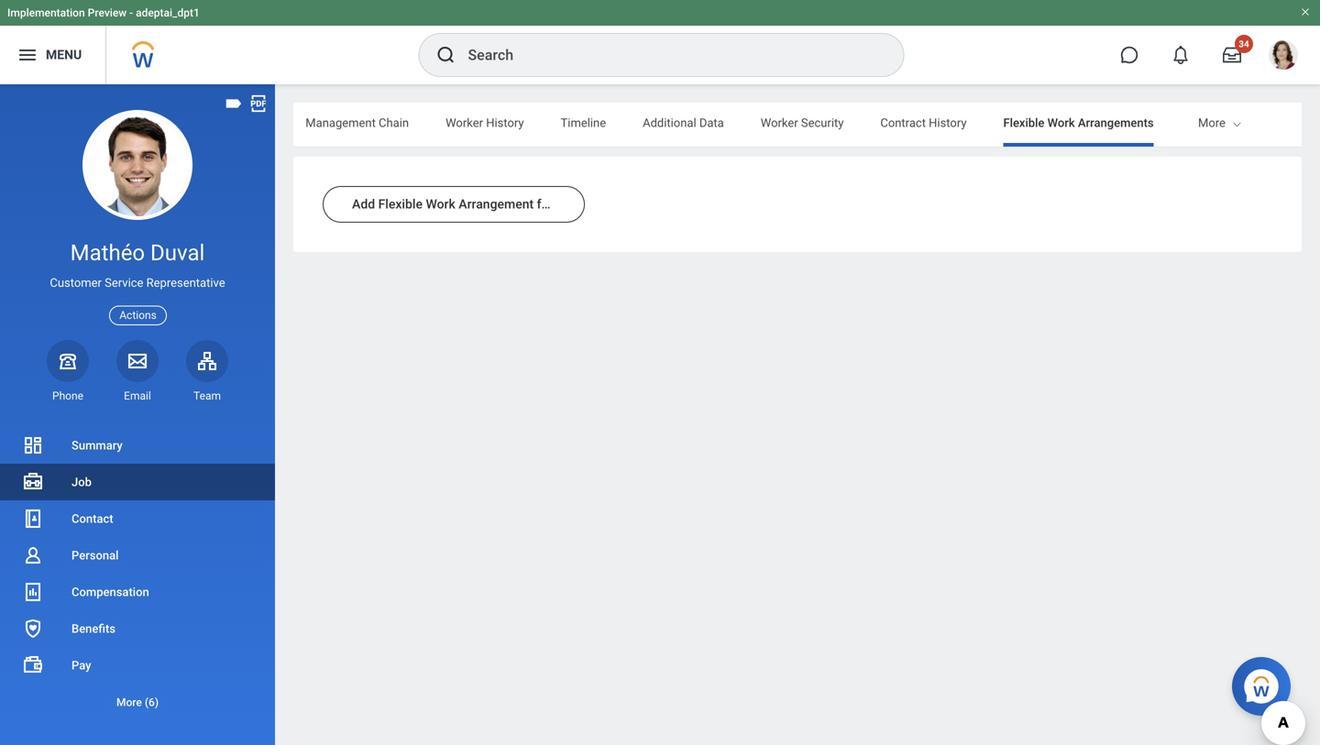 Task type: vqa. For each thing, say whether or not it's contained in the screenshot.
PHONE
yes



Task type: locate. For each thing, give the bounding box(es) containing it.
worker left security
[[761, 116, 798, 130]]

team link
[[186, 340, 228, 403]]

close environment banner image
[[1300, 6, 1311, 17]]

flexible work arrangements
[[1003, 116, 1154, 130]]

summary link
[[0, 427, 275, 464]]

search image
[[435, 44, 457, 66]]

0 horizontal spatial history
[[486, 116, 524, 130]]

contact link
[[0, 501, 275, 537]]

chain
[[379, 116, 409, 130]]

benefits
[[72, 622, 116, 636]]

security
[[801, 116, 844, 130]]

more (6) button
[[0, 692, 275, 714]]

personal
[[72, 549, 119, 562]]

menu button
[[0, 26, 106, 84]]

work
[[1048, 116, 1075, 130], [426, 197, 455, 212]]

1 horizontal spatial worker
[[556, 197, 597, 212]]

data
[[699, 116, 724, 130]]

0 horizontal spatial worker
[[446, 116, 483, 130]]

add flexible work arrangement for worker button
[[323, 186, 597, 223]]

0 vertical spatial flexible
[[1003, 116, 1045, 130]]

pay image
[[22, 655, 44, 677]]

history right contract
[[929, 116, 967, 130]]

worker
[[446, 116, 483, 130], [761, 116, 798, 130], [556, 197, 597, 212]]

more left (6)
[[116, 696, 142, 709]]

representative
[[146, 276, 225, 290]]

team mathéo duval element
[[186, 389, 228, 403]]

additional data
[[643, 116, 724, 130]]

work left arrangements
[[1048, 116, 1075, 130]]

1 vertical spatial more
[[116, 696, 142, 709]]

34 button
[[1212, 35, 1253, 75]]

tab list containing management chain
[[0, 103, 1154, 147]]

history for worker history
[[486, 116, 524, 130]]

menu
[[46, 47, 82, 62]]

1 history from the left
[[486, 116, 524, 130]]

1 vertical spatial flexible
[[378, 197, 423, 212]]

(6)
[[145, 696, 159, 709]]

timeline
[[561, 116, 606, 130]]

history left the timeline
[[486, 116, 524, 130]]

1 horizontal spatial history
[[929, 116, 967, 130]]

management chain
[[306, 116, 409, 130]]

worker right for
[[556, 197, 597, 212]]

actions button
[[109, 306, 167, 325]]

more (6) button
[[0, 684, 275, 721]]

flexible
[[1003, 116, 1045, 130], [378, 197, 423, 212]]

-
[[129, 6, 133, 19]]

more
[[1198, 116, 1226, 130], [116, 696, 142, 709]]

1 vertical spatial work
[[426, 197, 455, 212]]

34
[[1239, 39, 1249, 50]]

view printable version (pdf) image
[[248, 94, 269, 114]]

list
[[0, 427, 275, 721]]

phone image
[[55, 350, 81, 372]]

2 history from the left
[[929, 116, 967, 130]]

phone
[[52, 389, 83, 402]]

1 horizontal spatial more
[[1198, 116, 1226, 130]]

work left arrangement
[[426, 197, 455, 212]]

1 horizontal spatial flexible
[[1003, 116, 1045, 130]]

navigation pane region
[[0, 84, 275, 745]]

worker for worker security
[[761, 116, 798, 130]]

tab list
[[0, 103, 1154, 147]]

0 vertical spatial work
[[1048, 116, 1075, 130]]

implementation
[[7, 6, 85, 19]]

job link
[[0, 464, 275, 501]]

more inside dropdown button
[[116, 696, 142, 709]]

history for contract history
[[929, 116, 967, 130]]

worker down search icon
[[446, 116, 483, 130]]

team
[[193, 389, 221, 402]]

more for more (6)
[[116, 696, 142, 709]]

2 horizontal spatial worker
[[761, 116, 798, 130]]

contract
[[880, 116, 926, 130]]

arrangement
[[459, 197, 534, 212]]

implementation preview -   adeptai_dpt1
[[7, 6, 200, 19]]

0 horizontal spatial work
[[426, 197, 455, 212]]

0 horizontal spatial flexible
[[378, 197, 423, 212]]

mathéo
[[70, 240, 145, 266]]

more down inbox large image in the top right of the page
[[1198, 116, 1226, 130]]

management
[[306, 116, 376, 130]]

0 horizontal spatial more
[[116, 696, 142, 709]]

0 vertical spatial more
[[1198, 116, 1226, 130]]

history
[[486, 116, 524, 130], [929, 116, 967, 130]]

summary
[[72, 439, 123, 452]]

benefits image
[[22, 618, 44, 640]]

phone button
[[47, 340, 89, 403]]



Task type: describe. For each thing, give the bounding box(es) containing it.
preview
[[88, 6, 127, 19]]

mathéo duval
[[70, 240, 205, 266]]

worker inside button
[[556, 197, 597, 212]]

compensation image
[[22, 581, 44, 603]]

job
[[72, 475, 92, 489]]

pay link
[[0, 647, 275, 684]]

email
[[124, 389, 151, 402]]

contact
[[72, 512, 113, 526]]

additional
[[643, 116, 696, 130]]

menu banner
[[0, 0, 1320, 84]]

add flexible work arrangement for worker
[[352, 197, 597, 212]]

tag image
[[224, 94, 244, 114]]

customer service representative
[[50, 276, 225, 290]]

worker security
[[761, 116, 844, 130]]

benefits link
[[0, 611, 275, 647]]

flexible inside button
[[378, 197, 423, 212]]

summary image
[[22, 435, 44, 457]]

personal image
[[22, 545, 44, 567]]

Search Workday  search field
[[468, 35, 866, 75]]

profile logan mcneil image
[[1269, 40, 1298, 73]]

more for more
[[1198, 116, 1226, 130]]

more (6)
[[116, 696, 159, 709]]

email mathéo duval element
[[116, 389, 159, 403]]

work inside add flexible work arrangement for worker button
[[426, 197, 455, 212]]

contract history
[[880, 116, 967, 130]]

contact image
[[22, 508, 44, 530]]

notifications large image
[[1172, 46, 1190, 64]]

add
[[352, 197, 375, 212]]

compensation link
[[0, 574, 275, 611]]

job image
[[22, 471, 44, 493]]

list containing summary
[[0, 427, 275, 721]]

adeptai_dpt1
[[136, 6, 200, 19]]

service
[[105, 276, 143, 290]]

worker for worker history
[[446, 116, 483, 130]]

arrangements
[[1078, 116, 1154, 130]]

personal link
[[0, 537, 275, 574]]

actions
[[119, 309, 157, 322]]

for
[[537, 197, 553, 212]]

view team image
[[196, 350, 218, 372]]

duval
[[150, 240, 205, 266]]

1 horizontal spatial work
[[1048, 116, 1075, 130]]

compensation
[[72, 585, 149, 599]]

worker history
[[446, 116, 524, 130]]

phone mathéo duval element
[[47, 389, 89, 403]]

inbox large image
[[1223, 46, 1241, 64]]

email button
[[116, 340, 159, 403]]

mail image
[[127, 350, 149, 372]]

customer
[[50, 276, 102, 290]]

pay
[[72, 659, 91, 672]]

justify image
[[17, 44, 39, 66]]



